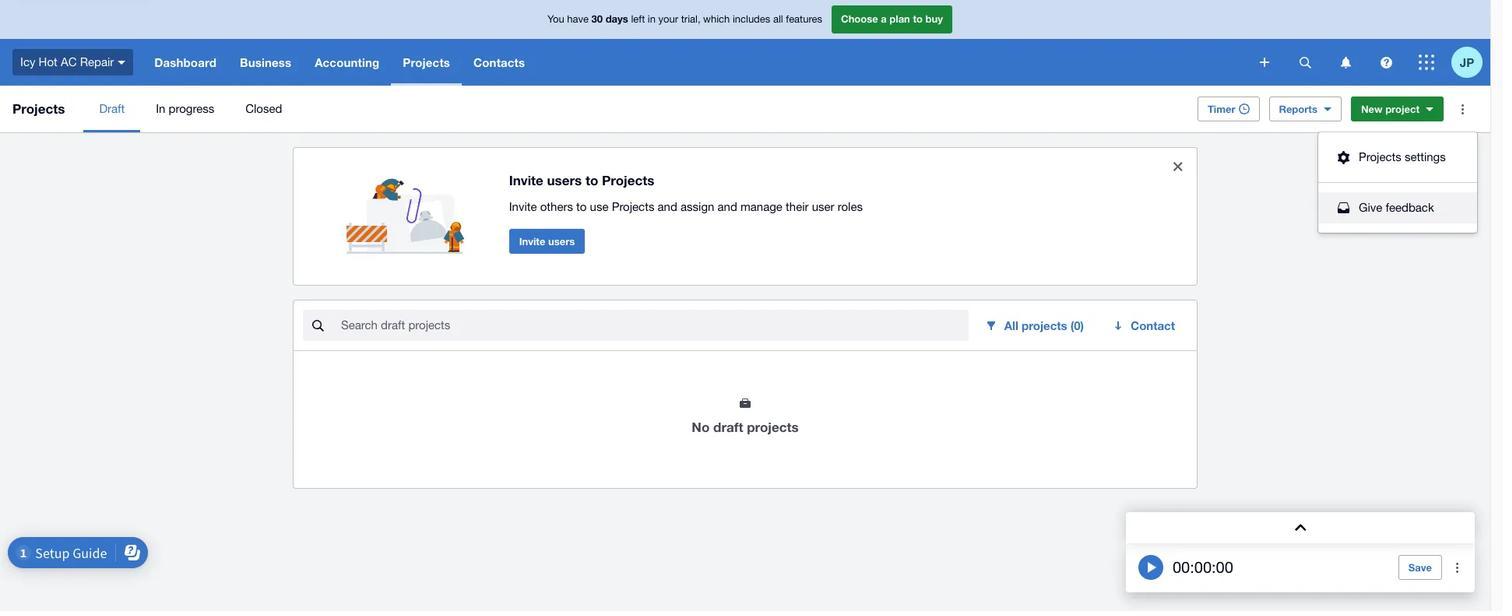 Task type: locate. For each thing, give the bounding box(es) containing it.
1 vertical spatial invite
[[509, 200, 537, 213]]

0 vertical spatial more options image
[[1447, 93, 1478, 125]]

users for invite users
[[548, 235, 575, 247]]

invite up others
[[509, 172, 543, 188]]

projects
[[1022, 319, 1068, 333], [747, 419, 799, 435]]

in
[[156, 102, 165, 115]]

new
[[1361, 103, 1383, 115]]

you
[[548, 13, 564, 25]]

draft link
[[84, 86, 140, 132]]

1 horizontal spatial projects
[[1022, 319, 1068, 333]]

banner
[[0, 0, 1491, 86]]

2 and from the left
[[718, 200, 737, 213]]

navigation
[[143, 39, 1249, 86]]

projects right draft
[[747, 419, 799, 435]]

choose a plan to buy
[[841, 13, 943, 25]]

plan
[[890, 13, 910, 25]]

and right assign
[[718, 200, 737, 213]]

projects left contacts
[[403, 55, 450, 69]]

navigation containing dashboard
[[143, 39, 1249, 86]]

to left buy
[[913, 13, 923, 25]]

icy hot ac repair
[[20, 55, 114, 68]]

1 vertical spatial to
[[586, 172, 598, 188]]

invite
[[509, 172, 543, 188], [509, 200, 537, 213], [519, 235, 546, 247]]

contact button
[[1103, 310, 1188, 341]]

invite for invite users to projects
[[509, 172, 543, 188]]

trial,
[[681, 13, 701, 25]]

0 horizontal spatial and
[[658, 200, 678, 213]]

which
[[703, 13, 730, 25]]

to for projects
[[586, 172, 598, 188]]

jp
[[1460, 55, 1475, 69]]

your
[[659, 13, 678, 25]]

1 vertical spatial more options image
[[1442, 552, 1474, 583]]

a
[[881, 13, 887, 25]]

assign
[[681, 200, 715, 213]]

projects
[[403, 55, 450, 69], [12, 100, 65, 117], [1359, 150, 1402, 164], [602, 172, 655, 188], [612, 200, 655, 213]]

1 vertical spatial projects
[[747, 419, 799, 435]]

2 vertical spatial to
[[576, 200, 587, 213]]

projects inside popup button
[[403, 55, 450, 69]]

settings
[[1405, 150, 1446, 164]]

manage
[[741, 200, 783, 213]]

users down others
[[548, 235, 575, 247]]

0 vertical spatial users
[[547, 172, 582, 188]]

list box
[[1319, 132, 1477, 233]]

includes
[[733, 13, 771, 25]]

0 vertical spatial invite
[[509, 172, 543, 188]]

all
[[1005, 319, 1019, 333]]

projects up use
[[602, 172, 655, 188]]

svg image
[[1300, 56, 1311, 68], [1341, 56, 1351, 68], [1381, 56, 1392, 68], [1260, 58, 1270, 67], [118, 61, 126, 64]]

to up use
[[586, 172, 598, 188]]

more options image right save
[[1442, 552, 1474, 583]]

projects down hot
[[12, 100, 65, 117]]

1 vertical spatial users
[[548, 235, 575, 247]]

group
[[1319, 132, 1477, 233]]

more options image
[[1447, 93, 1478, 125], [1442, 552, 1474, 583]]

invite users
[[519, 235, 575, 247]]

1 horizontal spatial and
[[718, 200, 737, 213]]

and
[[658, 200, 678, 213], [718, 200, 737, 213]]

ac
[[61, 55, 77, 68]]

closed link
[[230, 86, 298, 132]]

business button
[[228, 39, 303, 86]]

invite down others
[[519, 235, 546, 247]]

2 vertical spatial invite
[[519, 235, 546, 247]]

invite for invite users
[[519, 235, 546, 247]]

you have 30 days left in your trial, which includes all features
[[548, 13, 822, 25]]

timer button
[[1198, 97, 1260, 122]]

reports
[[1279, 103, 1318, 115]]

0 vertical spatial projects
[[1022, 319, 1068, 333]]

more options image down jp
[[1447, 93, 1478, 125]]

repair
[[80, 55, 114, 68]]

draft
[[714, 419, 743, 435]]

in progress link
[[140, 86, 230, 132]]

all
[[773, 13, 783, 25]]

give feedback button
[[1319, 192, 1477, 224]]

projects left (0)
[[1022, 319, 1068, 333]]

to left use
[[576, 200, 587, 213]]

users inside invite users link
[[548, 235, 575, 247]]

projects inside popup button
[[1022, 319, 1068, 333]]

and left assign
[[658, 200, 678, 213]]

users up others
[[547, 172, 582, 188]]

(0)
[[1071, 319, 1084, 333]]

users
[[547, 172, 582, 188], [548, 235, 575, 247]]

all projects (0)
[[1005, 319, 1084, 333]]

Search draft projects search field
[[340, 311, 969, 340]]

accounting
[[315, 55, 380, 69]]

list box containing projects settings
[[1319, 132, 1477, 233]]

roles
[[838, 200, 863, 213]]

invite users to projects
[[509, 172, 655, 188]]

wrapper image
[[1334, 203, 1353, 213]]

projects right wrapper image
[[1359, 150, 1402, 164]]

others
[[540, 200, 573, 213]]

invite left others
[[509, 200, 537, 213]]

to
[[913, 13, 923, 25], [586, 172, 598, 188], [576, 200, 587, 213]]



Task type: vqa. For each thing, say whether or not it's contained in the screenshot.
the bottom Users
yes



Task type: describe. For each thing, give the bounding box(es) containing it.
dashboard
[[154, 55, 217, 69]]

svg image inside icy hot ac repair "popup button"
[[118, 61, 126, 64]]

jp button
[[1452, 39, 1491, 86]]

projects right use
[[612, 200, 655, 213]]

give
[[1359, 201, 1383, 214]]

their
[[786, 200, 809, 213]]

projects settings button
[[1319, 142, 1477, 173]]

hot
[[39, 55, 57, 68]]

dashboard link
[[143, 39, 228, 86]]

contacts button
[[462, 39, 537, 86]]

left
[[631, 13, 645, 25]]

icy
[[20, 55, 35, 68]]

invite for invite others to use projects and assign and manage their user roles
[[509, 200, 537, 213]]

invite others to use projects and assign and manage their user roles
[[509, 200, 863, 213]]

accounting button
[[303, 39, 391, 86]]

wrapper image
[[1334, 151, 1353, 164]]

closed
[[245, 102, 282, 115]]

clear image
[[1163, 151, 1194, 182]]

projects inside button
[[1359, 150, 1402, 164]]

save button
[[1399, 555, 1442, 580]]

business
[[240, 55, 291, 69]]

reports button
[[1269, 97, 1342, 122]]

banner containing jp
[[0, 0, 1491, 86]]

group containing projects settings
[[1319, 132, 1477, 233]]

0 horizontal spatial projects
[[747, 419, 799, 435]]

give feedback
[[1359, 201, 1434, 214]]

use
[[590, 200, 609, 213]]

buy
[[926, 13, 943, 25]]

invite users link
[[509, 229, 585, 254]]

choose
[[841, 13, 878, 25]]

features
[[786, 13, 822, 25]]

00:00:00
[[1173, 558, 1234, 576]]

timer
[[1208, 103, 1236, 115]]

progress
[[169, 102, 214, 115]]

no
[[692, 419, 710, 435]]

contacts
[[474, 55, 525, 69]]

no draft projects
[[692, 419, 799, 435]]

save
[[1409, 562, 1432, 574]]

invite users to projects image
[[347, 160, 472, 254]]

projects settings
[[1359, 150, 1446, 164]]

in progress
[[156, 102, 214, 115]]

new project button
[[1351, 97, 1444, 122]]

svg image
[[1419, 55, 1435, 70]]

have
[[567, 13, 589, 25]]

contact
[[1131, 319, 1175, 333]]

user
[[812, 200, 835, 213]]

1 and from the left
[[658, 200, 678, 213]]

new project
[[1361, 103, 1420, 115]]

start timer image
[[1139, 555, 1164, 580]]

project
[[1386, 103, 1420, 115]]

icy hot ac repair button
[[0, 39, 143, 86]]

feedback
[[1386, 201, 1434, 214]]

projects settings link
[[1319, 142, 1477, 183]]

projects button
[[391, 39, 462, 86]]

30
[[592, 13, 603, 25]]

days
[[606, 13, 628, 25]]

in
[[648, 13, 656, 25]]

users for invite users to projects
[[547, 172, 582, 188]]

0 vertical spatial to
[[913, 13, 923, 25]]

to for use
[[576, 200, 587, 213]]

draft
[[99, 102, 125, 115]]

all projects (0) button
[[975, 310, 1097, 341]]



